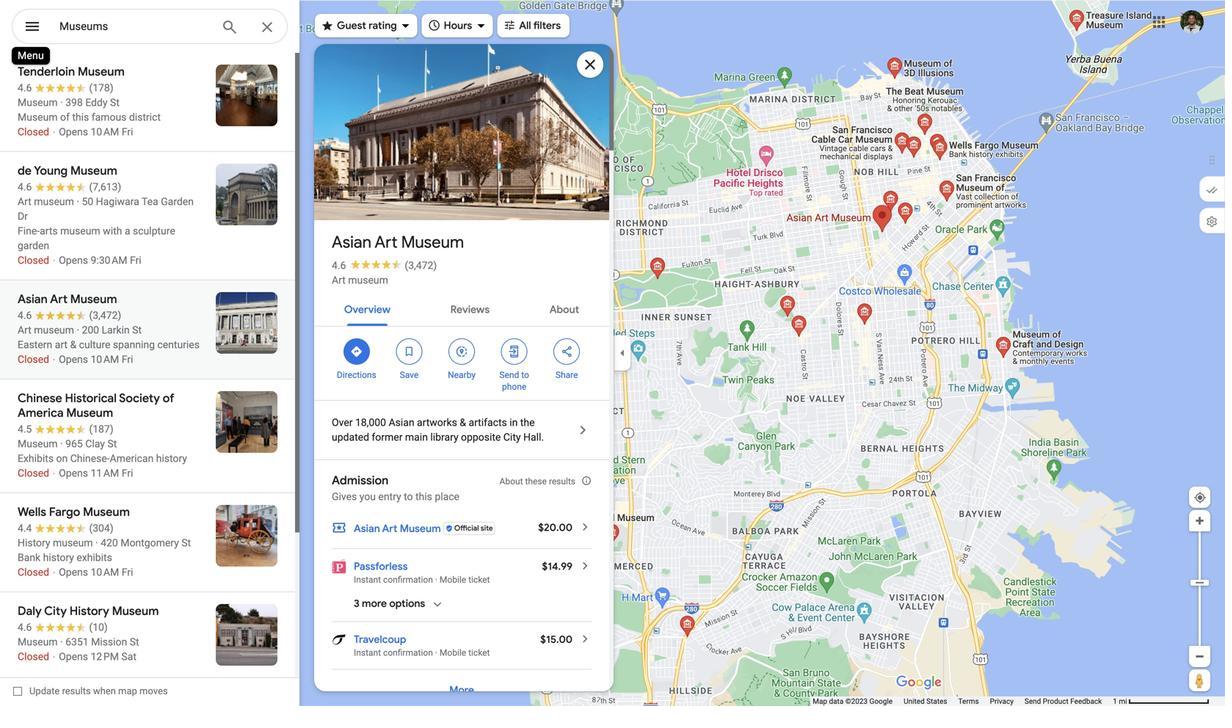 Task type: describe. For each thing, give the bounding box(es) containing it.
terms
[[959, 697, 980, 706]]

united states
[[904, 697, 948, 706]]

more
[[450, 684, 474, 697]]

you
[[360, 491, 376, 503]]

1 vertical spatial museum
[[400, 523, 441, 536]]

moves
[[140, 686, 168, 697]]

©2023
[[846, 697, 868, 706]]

hall.
[[524, 432, 544, 444]]

site
[[481, 524, 493, 533]]

reviews
[[451, 303, 490, 317]]

footer inside google maps element
[[813, 697, 1114, 707]]

google
[[870, 697, 893, 706]]

reviews button
[[439, 291, 502, 326]]

 all filters
[[503, 17, 561, 33]]

send for send product feedback
[[1025, 697, 1042, 706]]

art museum
[[332, 274, 388, 286]]


[[455, 344, 469, 360]]

0 vertical spatial museum
[[401, 232, 464, 253]]

terms button
[[959, 697, 980, 707]]

0 vertical spatial asian
[[332, 232, 372, 253]]

instant for passforless
[[354, 575, 381, 585]]

nearby
[[448, 370, 476, 380]]

mobile for travelcoup
[[440, 648, 467, 659]]

photo of asian art museum image
[[312, 20, 612, 245]]

art inside the art museum "button"
[[332, 274, 346, 286]]

instant confirmation · mobile ticket for passforless
[[354, 575, 490, 585]]

phone
[[502, 382, 527, 392]]

admission
[[332, 473, 389, 488]]

1 mi button
[[1114, 697, 1211, 706]]

results inside asian art museum main content
[[549, 477, 576, 487]]

feedback
[[1071, 697, 1103, 706]]

results for museums feed
[[0, 53, 300, 681]]

3,472 reviews element
[[405, 260, 437, 272]]

map data ©2023 google
[[813, 697, 893, 706]]

send product feedback button
[[1025, 697, 1103, 707]]

gives
[[332, 491, 357, 503]]

ticket for $15.00
[[469, 648, 490, 659]]


[[428, 17, 441, 33]]

main
[[405, 432, 428, 444]]

place
[[435, 491, 460, 503]]

confirmation for passforless
[[383, 575, 433, 585]]

artworks
[[417, 417, 458, 429]]

4.6
[[332, 260, 346, 272]]


[[508, 344, 521, 360]]

options
[[390, 598, 425, 611]]

data
[[830, 697, 844, 706]]

united states button
[[904, 697, 948, 707]]

Update results when map moves checkbox
[[13, 682, 168, 701]]

 search field
[[12, 9, 288, 47]]

art museum button
[[332, 273, 388, 288]]

rating
[[369, 19, 397, 32]]

 button
[[12, 9, 53, 47]]

passforless
[[354, 560, 408, 574]]

guest
[[337, 19, 366, 32]]

gives you entry to this place
[[332, 491, 460, 503]]

asian inside the over 18,000 asian artworks & artifacts in the updated former main library opposite city hall.
[[389, 417, 415, 429]]

instant for travelcoup
[[354, 648, 381, 659]]


[[503, 17, 517, 33]]

privacy
[[991, 697, 1014, 706]]

map
[[118, 686, 137, 697]]

product
[[1044, 697, 1069, 706]]

city
[[504, 432, 521, 444]]

more
[[362, 598, 387, 611]]

over 18,000 asian artworks & artifacts in the updated former main library opposite city hall. button
[[314, 401, 610, 460]]

update
[[29, 686, 60, 697]]

1
[[1114, 697, 1118, 706]]

instant confirmation · mobile ticket for travelcoup
[[354, 648, 490, 659]]

show street view coverage image
[[1190, 670, 1211, 692]]

in
[[510, 417, 518, 429]]

this
[[416, 491, 433, 503]]

actions for asian art museum region
[[314, 327, 610, 400]]

google maps element
[[0, 0, 1226, 707]]

to inside send to phone
[[522, 370, 529, 380]]

1 vertical spatial asian art museum
[[354, 523, 441, 536]]

map
[[813, 697, 828, 706]]

google account: wil loveless  
(wil.loveless@adept.ai) image
[[1181, 10, 1205, 34]]

filters
[[534, 19, 561, 32]]

entry
[[379, 491, 402, 503]]

33,857 photos
[[352, 190, 426, 203]]

directions
[[337, 370, 377, 380]]

18,000
[[355, 417, 386, 429]]

2 vertical spatial asian
[[354, 523, 380, 536]]


[[403, 344, 416, 360]]

opposite
[[461, 432, 501, 444]]



Task type: vqa. For each thing, say whether or not it's contained in the screenshot.


Task type: locate. For each thing, give the bounding box(es) containing it.
send product feedback
[[1025, 697, 1103, 706]]

overview button
[[333, 291, 403, 326]]

update results when map moves
[[29, 686, 168, 697]]

$20.00
[[539, 522, 573, 535]]

· for passforless
[[435, 575, 438, 585]]

asian up former at the left of the page
[[389, 417, 415, 429]]

former
[[372, 432, 403, 444]]

results left the when
[[62, 686, 91, 697]]

from your device image
[[1194, 491, 1208, 505]]

0 vertical spatial ·
[[435, 575, 438, 585]]

0 vertical spatial art
[[375, 232, 398, 253]]

2 confirmation from the top
[[383, 648, 433, 659]]

about for about
[[550, 303, 580, 317]]

4.6 stars image
[[346, 260, 405, 269]]

0 vertical spatial ticket
[[469, 575, 490, 585]]

tab list
[[314, 291, 610, 326]]

1 horizontal spatial results
[[549, 477, 576, 487]]

about up 
[[550, 303, 580, 317]]

ticket for $14.99
[[469, 575, 490, 585]]

states
[[927, 697, 948, 706]]

about for about these results
[[500, 477, 523, 487]]

0 horizontal spatial about
[[500, 477, 523, 487]]


[[350, 344, 363, 360]]

results inside the update results when map moves option
[[62, 686, 91, 697]]

2 mobile from the top
[[440, 648, 467, 659]]

tab list inside asian art museum main content
[[314, 291, 610, 326]]

1 · from the top
[[435, 575, 438, 585]]

1 vertical spatial asian
[[389, 417, 415, 429]]

privacy button
[[991, 697, 1014, 707]]

2 · from the top
[[435, 648, 438, 659]]

 guest rating
[[321, 17, 397, 33]]

$14.99
[[542, 560, 573, 574]]

over 18,000 asian artworks & artifacts in the updated former main library opposite city hall.
[[332, 417, 544, 444]]

instant
[[354, 575, 381, 585], [354, 648, 381, 659]]

footer containing map data ©2023 google
[[813, 697, 1114, 707]]

art
[[375, 232, 398, 253], [332, 274, 346, 286], [382, 523, 398, 536]]

mobile up more button in the bottom of the page
[[440, 648, 467, 659]]

0 vertical spatial mobile
[[440, 575, 467, 585]]

0 horizontal spatial results
[[62, 686, 91, 697]]

about these results
[[500, 477, 576, 487]]

send to phone
[[500, 370, 529, 392]]

send for send to phone
[[500, 370, 519, 380]]

0 vertical spatial asian art museum
[[332, 232, 464, 253]]

to
[[522, 370, 529, 380], [404, 491, 413, 503]]

1 vertical spatial about
[[500, 477, 523, 487]]

2 ticket from the top
[[469, 648, 490, 659]]

updated
[[332, 432, 369, 444]]

send
[[500, 370, 519, 380], [1025, 697, 1042, 706]]

footer
[[813, 697, 1114, 707]]

1 horizontal spatial to
[[522, 370, 529, 380]]

3 more options
[[354, 598, 425, 611]]

3
[[354, 598, 360, 611]]

· up 3 more options button
[[435, 575, 438, 585]]

ticket
[[469, 575, 490, 585], [469, 648, 490, 659]]

0 vertical spatial instant confirmation · mobile ticket
[[354, 575, 490, 585]]

0 horizontal spatial to
[[404, 491, 413, 503]]

overview
[[344, 303, 391, 317]]

mobile
[[440, 575, 467, 585], [440, 648, 467, 659]]

confirmation for travelcoup
[[383, 648, 433, 659]]

official
[[455, 524, 479, 533]]

ticket up more button in the bottom of the page
[[469, 648, 490, 659]]

· up more button in the bottom of the page
[[435, 648, 438, 659]]

1 vertical spatial to
[[404, 491, 413, 503]]

0 vertical spatial about
[[550, 303, 580, 317]]

33,857
[[352, 190, 387, 203]]

(3,472)
[[405, 260, 437, 272]]

0 vertical spatial send
[[500, 370, 519, 380]]

all
[[520, 19, 532, 32]]

over
[[332, 417, 353, 429]]

1 vertical spatial instant
[[354, 648, 381, 659]]

results left about these results icon
[[549, 477, 576, 487]]

united
[[904, 697, 925, 706]]

1 vertical spatial ·
[[435, 648, 438, 659]]

zoom in image
[[1195, 516, 1206, 527]]

1 vertical spatial art
[[332, 274, 346, 286]]

1 vertical spatial confirmation
[[383, 648, 433, 659]]

$15.00
[[541, 634, 573, 647]]

send left product
[[1025, 697, 1042, 706]]

0 vertical spatial confirmation
[[383, 575, 433, 585]]

1 horizontal spatial send
[[1025, 697, 1042, 706]]

0 vertical spatial instant
[[354, 575, 381, 585]]

photos
[[390, 190, 426, 203]]

·
[[435, 575, 438, 585], [435, 648, 438, 659]]

asian art museum main content
[[312, 20, 614, 707]]


[[561, 344, 574, 360]]

1 horizontal spatial about
[[550, 303, 580, 317]]

1 vertical spatial send
[[1025, 697, 1042, 706]]

confirmation down "travelcoup"
[[383, 648, 433, 659]]

3 more options button
[[354, 597, 445, 622]]

when
[[93, 686, 116, 697]]

ticket down official site at the bottom left of page
[[469, 575, 490, 585]]

instant down "travelcoup"
[[354, 648, 381, 659]]

asian art museum down gives you entry to this place
[[354, 523, 441, 536]]

· for travelcoup
[[435, 648, 438, 659]]


[[321, 17, 334, 33]]

hours
[[444, 19, 473, 32]]

results
[[549, 477, 576, 487], [62, 686, 91, 697]]

send inside send to phone
[[500, 370, 519, 380]]

1 vertical spatial results
[[62, 686, 91, 697]]

2 instant confirmation · mobile ticket from the top
[[354, 648, 490, 659]]

library
[[431, 432, 459, 444]]

about
[[550, 303, 580, 317], [500, 477, 523, 487]]

save
[[400, 370, 419, 380]]

2 instant from the top
[[354, 648, 381, 659]]

1 vertical spatial instant confirmation · mobile ticket
[[354, 648, 490, 659]]

about inside button
[[550, 303, 580, 317]]

 hours
[[428, 17, 473, 33]]

Museums field
[[12, 9, 288, 45]]

museum up (3,472)
[[401, 232, 464, 253]]

mobile down official
[[440, 575, 467, 585]]

asian art museum up 4.6 stars image
[[332, 232, 464, 253]]

tab list containing overview
[[314, 291, 610, 326]]

share
[[556, 370, 578, 380]]

1 instant from the top
[[354, 575, 381, 585]]

0 horizontal spatial send
[[500, 370, 519, 380]]

&
[[460, 417, 466, 429]]

0 vertical spatial results
[[549, 477, 576, 487]]

asian down you
[[354, 523, 380, 536]]

instant down passforless at bottom left
[[354, 575, 381, 585]]

1 vertical spatial ticket
[[469, 648, 490, 659]]

confirmation
[[383, 575, 433, 585], [383, 648, 433, 659]]

about left these
[[500, 477, 523, 487]]

1 mobile from the top
[[440, 575, 467, 585]]

asian
[[332, 232, 372, 253], [389, 417, 415, 429], [354, 523, 380, 536]]

to left this
[[404, 491, 413, 503]]

museum down this
[[400, 523, 441, 536]]


[[24, 16, 41, 37]]

send up phone
[[500, 370, 519, 380]]

art up 4.6 stars image
[[375, 232, 398, 253]]

1 instant confirmation · mobile ticket from the top
[[354, 575, 490, 585]]

None field
[[59, 18, 209, 35]]

these
[[526, 477, 547, 487]]

museum
[[348, 274, 388, 286]]

33,857 photos button
[[325, 184, 432, 209]]

asian up '4.6'
[[332, 232, 372, 253]]

mi
[[1120, 697, 1128, 706]]

about these results image
[[582, 476, 592, 486]]

artifacts
[[469, 417, 507, 429]]

official site
[[455, 524, 493, 533]]

collapse side panel image
[[615, 345, 631, 361]]

art down entry
[[382, 523, 398, 536]]

2 vertical spatial art
[[382, 523, 398, 536]]

travelcoup
[[354, 634, 407, 647]]

zoom out image
[[1195, 652, 1206, 663]]

1 confirmation from the top
[[383, 575, 433, 585]]

more button
[[435, 673, 489, 707]]

1 mi
[[1114, 697, 1128, 706]]

1 vertical spatial mobile
[[440, 648, 467, 659]]

museum
[[401, 232, 464, 253], [400, 523, 441, 536]]

0 vertical spatial to
[[522, 370, 529, 380]]

about button
[[538, 291, 591, 326]]

confirmation up options
[[383, 575, 433, 585]]

mobile for passforless
[[440, 575, 467, 585]]

1 ticket from the top
[[469, 575, 490, 585]]

the
[[521, 417, 535, 429]]

to up phone
[[522, 370, 529, 380]]

instant confirmation · mobile ticket
[[354, 575, 490, 585], [354, 648, 490, 659]]

none field inside museums field
[[59, 18, 209, 35]]

instant confirmation · mobile ticket down "travelcoup"
[[354, 648, 490, 659]]

instant confirmation · mobile ticket up options
[[354, 575, 490, 585]]

art down '4.6'
[[332, 274, 346, 286]]

send inside button
[[1025, 697, 1042, 706]]



